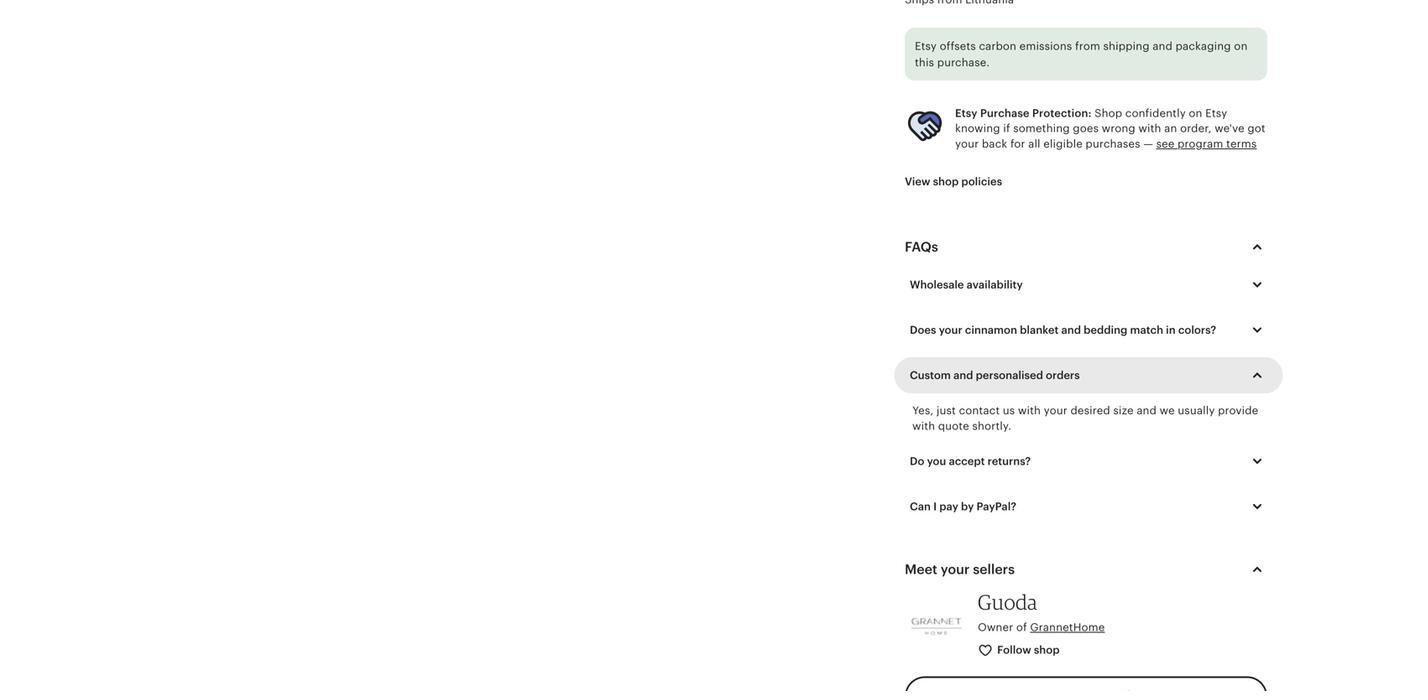 Task type: describe. For each thing, give the bounding box(es) containing it.
protection:
[[1033, 107, 1092, 120]]

cinnamon
[[966, 324, 1018, 337]]

do you accept returns?
[[910, 456, 1031, 468]]

i
[[934, 501, 937, 513]]

shop for follow
[[1034, 645, 1060, 657]]

view
[[905, 176, 931, 188]]

an
[[1165, 122, 1178, 135]]

etsy inside shop confidently on etsy knowing if something goes wrong with an order, we've got your back for all eligible purchases —
[[1206, 107, 1228, 120]]

grannethome
[[1031, 622, 1105, 634]]

follow
[[998, 645, 1032, 657]]

your inside shop confidently on etsy knowing if something goes wrong with an order, we've got your back for all eligible purchases —
[[956, 138, 979, 150]]

for
[[1011, 138, 1026, 150]]

custom and personalised orders
[[910, 370, 1080, 382]]

knowing
[[956, 122, 1001, 135]]

availability
[[967, 279, 1023, 291]]

terms
[[1227, 138, 1257, 150]]

back
[[982, 138, 1008, 150]]

carbon
[[979, 40, 1017, 52]]

with inside shop confidently on etsy knowing if something goes wrong with an order, we've got your back for all eligible purchases —
[[1139, 122, 1162, 135]]

does your cinnamon blanket and bedding match in colors?
[[910, 324, 1217, 337]]

size
[[1114, 405, 1134, 418]]

follow shop button
[[966, 636, 1074, 667]]

meet
[[905, 563, 938, 578]]

meet your sellers
[[905, 563, 1015, 578]]

guoda
[[978, 590, 1038, 615]]

program
[[1178, 138, 1224, 150]]

view shop policies button
[[893, 167, 1015, 197]]

your inside yes, just contact us with your desired size and we usually provide with quote shortly.
[[1044, 405, 1068, 418]]

orders
[[1046, 370, 1080, 382]]

do you accept returns? button
[[898, 444, 1281, 480]]

shipping
[[1104, 40, 1150, 52]]

follow shop
[[998, 645, 1060, 657]]

owner
[[978, 622, 1014, 634]]

accept
[[949, 456, 985, 468]]

just
[[937, 405, 956, 418]]

if
[[1004, 122, 1011, 135]]

you
[[927, 456, 947, 468]]

does your cinnamon blanket and bedding match in colors? button
[[898, 313, 1281, 348]]

returns?
[[988, 456, 1031, 468]]

contact
[[959, 405, 1000, 418]]

purchase.
[[938, 56, 990, 69]]

eligible
[[1044, 138, 1083, 150]]

can i pay by paypal?
[[910, 501, 1017, 513]]

wholesale availability button
[[898, 268, 1281, 303]]

in
[[1167, 324, 1176, 337]]

and inside etsy offsets carbon emissions from shipping and packaging on this purchase.
[[1153, 40, 1173, 52]]

emissions
[[1020, 40, 1073, 52]]

blanket
[[1020, 324, 1059, 337]]

colors?
[[1179, 324, 1217, 337]]

on inside shop confidently on etsy knowing if something goes wrong with an order, we've got your back for all eligible purchases —
[[1189, 107, 1203, 120]]

custom and personalised orders button
[[898, 358, 1281, 394]]

purchases
[[1086, 138, 1141, 150]]

faqs button
[[890, 227, 1283, 268]]

this
[[915, 56, 935, 69]]

desired
[[1071, 405, 1111, 418]]

and right custom
[[954, 370, 974, 382]]

by
[[961, 501, 974, 513]]

confidently
[[1126, 107, 1186, 120]]

shop
[[1095, 107, 1123, 120]]

etsy for etsy offsets carbon emissions from shipping and packaging on this purchase.
[[915, 40, 937, 52]]

do
[[910, 456, 925, 468]]

meet your sellers button
[[890, 550, 1283, 590]]



Task type: vqa. For each thing, say whether or not it's contained in the screenshot.
Availability on the top
yes



Task type: locate. For each thing, give the bounding box(es) containing it.
—
[[1144, 138, 1154, 150]]

wholesale
[[910, 279, 964, 291]]

1 horizontal spatial shop
[[1034, 645, 1060, 657]]

guoda owner of grannethome
[[978, 590, 1105, 634]]

your inside does your cinnamon blanket and bedding match in colors? dropdown button
[[939, 324, 963, 337]]

0 vertical spatial on
[[1235, 40, 1248, 52]]

of
[[1017, 622, 1028, 634]]

etsy purchase protection:
[[956, 107, 1092, 120]]

your right meet
[[941, 563, 970, 578]]

yes,
[[913, 405, 934, 418]]

and
[[1153, 40, 1173, 52], [1062, 324, 1082, 337], [954, 370, 974, 382], [1137, 405, 1157, 418]]

order,
[[1181, 122, 1212, 135]]

goes
[[1073, 122, 1099, 135]]

from
[[1076, 40, 1101, 52]]

offsets
[[940, 40, 976, 52]]

custom
[[910, 370, 951, 382]]

yes, just contact us with your desired size and we usually provide with quote shortly.
[[913, 405, 1259, 433]]

policies
[[962, 176, 1003, 188]]

shop confidently on etsy knowing if something goes wrong with an order, we've got your back for all eligible purchases —
[[956, 107, 1266, 150]]

see
[[1157, 138, 1175, 150]]

and inside yes, just contact us with your desired size and we usually provide with quote shortly.
[[1137, 405, 1157, 418]]

etsy inside etsy offsets carbon emissions from shipping and packaging on this purchase.
[[915, 40, 937, 52]]

quote
[[939, 420, 970, 433]]

with right us
[[1018, 405, 1041, 418]]

etsy offsets carbon emissions from shipping and packaging on this purchase.
[[915, 40, 1248, 69]]

0 horizontal spatial shop
[[933, 176, 959, 188]]

your right does
[[939, 324, 963, 337]]

got
[[1248, 122, 1266, 135]]

something
[[1014, 122, 1070, 135]]

with down yes,
[[913, 420, 936, 433]]

personalised
[[976, 370, 1044, 382]]

0 vertical spatial with
[[1139, 122, 1162, 135]]

and right shipping
[[1153, 40, 1173, 52]]

0 horizontal spatial on
[[1189, 107, 1203, 120]]

etsy up knowing
[[956, 107, 978, 120]]

shop inside view shop policies button
[[933, 176, 959, 188]]

with up —
[[1139, 122, 1162, 135]]

shop right view at the right
[[933, 176, 959, 188]]

faqs
[[905, 240, 939, 255]]

etsy for etsy purchase protection:
[[956, 107, 978, 120]]

etsy up we've
[[1206, 107, 1228, 120]]

we
[[1160, 405, 1175, 418]]

usually
[[1178, 405, 1215, 418]]

shop for view
[[933, 176, 959, 188]]

your
[[956, 138, 979, 150], [939, 324, 963, 337], [1044, 405, 1068, 418], [941, 563, 970, 578]]

sellers
[[973, 563, 1015, 578]]

on right the packaging
[[1235, 40, 1248, 52]]

and right blanket
[[1062, 324, 1082, 337]]

1 vertical spatial with
[[1018, 405, 1041, 418]]

1 vertical spatial shop
[[1034, 645, 1060, 657]]

on inside etsy offsets carbon emissions from shipping and packaging on this purchase.
[[1235, 40, 1248, 52]]

bedding
[[1084, 324, 1128, 337]]

view shop policies
[[905, 176, 1003, 188]]

and left we on the bottom right
[[1137, 405, 1157, 418]]

pay
[[940, 501, 959, 513]]

0 vertical spatial shop
[[933, 176, 959, 188]]

packaging
[[1176, 40, 1232, 52]]

all
[[1029, 138, 1041, 150]]

provide
[[1218, 405, 1259, 418]]

your down knowing
[[956, 138, 979, 150]]

grannethome link
[[1031, 622, 1105, 634]]

see program terms
[[1157, 138, 1257, 150]]

paypal?
[[977, 501, 1017, 513]]

wholesale availability
[[910, 279, 1023, 291]]

0 horizontal spatial etsy
[[915, 40, 937, 52]]

we've
[[1215, 122, 1245, 135]]

etsy up "this"
[[915, 40, 937, 52]]

wrong
[[1102, 122, 1136, 135]]

etsy
[[915, 40, 937, 52], [956, 107, 978, 120], [1206, 107, 1228, 120]]

1 vertical spatial on
[[1189, 107, 1203, 120]]

2 horizontal spatial etsy
[[1206, 107, 1228, 120]]

guoda image
[[905, 595, 968, 658]]

does
[[910, 324, 937, 337]]

0 horizontal spatial with
[[913, 420, 936, 433]]

shop inside "follow shop" 'button'
[[1034, 645, 1060, 657]]

us
[[1003, 405, 1015, 418]]

shop down grannethome
[[1034, 645, 1060, 657]]

can i pay by paypal? button
[[898, 490, 1281, 525]]

your left the desired
[[1044, 405, 1068, 418]]

can
[[910, 501, 931, 513]]

1 horizontal spatial etsy
[[956, 107, 978, 120]]

1 horizontal spatial on
[[1235, 40, 1248, 52]]

purchase
[[981, 107, 1030, 120]]

see program terms link
[[1157, 138, 1257, 150]]

on
[[1235, 40, 1248, 52], [1189, 107, 1203, 120]]

with
[[1139, 122, 1162, 135], [1018, 405, 1041, 418], [913, 420, 936, 433]]

match
[[1131, 324, 1164, 337]]

2 horizontal spatial with
[[1139, 122, 1162, 135]]

on up order,
[[1189, 107, 1203, 120]]

shop
[[933, 176, 959, 188], [1034, 645, 1060, 657]]

2 vertical spatial with
[[913, 420, 936, 433]]

1 horizontal spatial with
[[1018, 405, 1041, 418]]

your inside "meet your sellers" dropdown button
[[941, 563, 970, 578]]

shortly.
[[973, 420, 1012, 433]]



